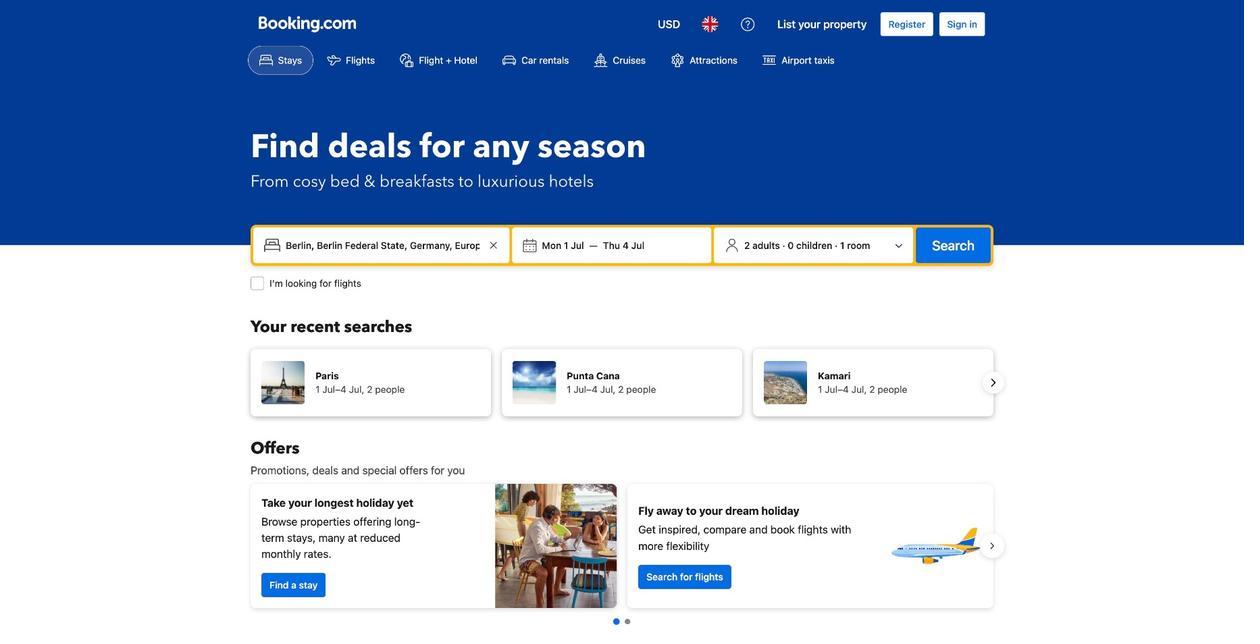Task type: describe. For each thing, give the bounding box(es) containing it.
next image
[[986, 375, 1002, 391]]

booking.com image
[[259, 16, 356, 32]]

1 region from the top
[[240, 344, 1005, 422]]



Task type: locate. For each thing, give the bounding box(es) containing it.
take your longest holiday yet image
[[495, 484, 617, 609]]

Where are you going? field
[[280, 234, 485, 258]]

0 vertical spatial region
[[240, 344, 1005, 422]]

1 vertical spatial region
[[240, 479, 1005, 614]]

progress bar
[[614, 620, 630, 625]]

2 region from the top
[[240, 479, 1005, 614]]

fly away to your dream holiday image
[[889, 499, 983, 594]]

region
[[240, 344, 1005, 422], [240, 479, 1005, 614]]



Task type: vqa. For each thing, say whether or not it's contained in the screenshot.
Take Your Longest Holiday Yet image
yes



